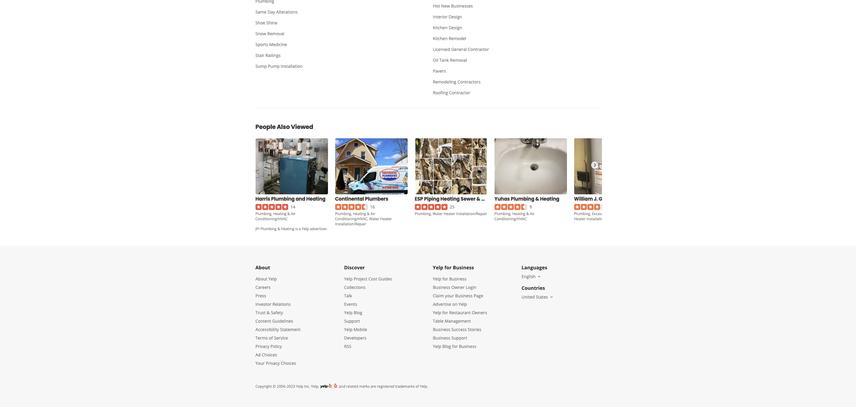 Task type: vqa. For each thing, say whether or not it's contained in the screenshot.
Businesses
yes



Task type: describe. For each thing, give the bounding box(es) containing it.
terms of service link
[[255, 336, 288, 341]]

events
[[344, 302, 357, 308]]

kitchen remodel
[[433, 36, 466, 41]]

discover
[[344, 265, 365, 271]]

1 horizontal spatial installation/repair
[[456, 212, 487, 217]]

accessibility
[[255, 327, 279, 333]]

statement
[[280, 327, 301, 333]]

oil
[[433, 57, 438, 63]]

yelp right on at the bottom right
[[459, 302, 467, 308]]

business success stories link
[[433, 327, 481, 333]]

yelp logo image
[[320, 384, 332, 390]]

yelp for business link
[[433, 276, 467, 282]]

project
[[354, 276, 367, 282]]

plumbing up 9
[[511, 196, 534, 203]]

yelp project cost guides collections talk events yelp blog support yelp mobile developers rss
[[344, 276, 392, 350]]

english button
[[522, 274, 542, 280]]

marks
[[359, 384, 370, 390]]

categories element for esp
[[415, 211, 487, 217]]

viewed
[[291, 123, 313, 131]]

kitchen for kitchen remodel
[[433, 36, 448, 41]]

contractors
[[457, 79, 481, 85]]

4.5 star rating image for yuhas
[[494, 204, 527, 210]]

medicine
[[269, 42, 287, 47]]

air for yuhas
[[530, 212, 535, 217]]

sports
[[255, 42, 268, 47]]

yelp up collections link in the left bottom of the page
[[344, 276, 353, 282]]

excavation
[[592, 212, 610, 217]]

advertise
[[433, 302, 451, 308]]

yelp up yelp for business link
[[433, 265, 443, 271]]

pavers
[[433, 68, 446, 74]]

categories element for william
[[574, 211, 637, 222]]

heater for continental plumbers
[[380, 217, 392, 222]]

design for kitchen design
[[449, 25, 462, 31]]

safety
[[271, 310, 283, 316]]

heater for william j. guarini
[[574, 217, 586, 222]]

9
[[529, 204, 532, 210]]

about yelp link
[[255, 276, 277, 282]]

plumbing , excavation services
[[574, 212, 625, 217]]

esp piping heating sewer & drain cleaning link
[[415, 196, 518, 203]]

business down owner
[[455, 293, 473, 299]]

railings
[[265, 53, 281, 58]]

1 vertical spatial privacy
[[266, 361, 280, 367]]

login
[[466, 285, 476, 291]]

, down 'continental' at the top of the page
[[351, 212, 352, 217]]

also
[[277, 123, 290, 131]]

guides
[[378, 276, 392, 282]]

claim
[[433, 293, 444, 299]]

investor relations link
[[255, 302, 291, 308]]

business up yelp blog for business link
[[433, 336, 450, 341]]

policy
[[270, 344, 282, 350]]

categories element for continental
[[335, 211, 392, 227]]

relations
[[273, 302, 291, 308]]

inc.
[[304, 384, 310, 390]]

plumbing , for yuhas
[[494, 212, 512, 217]]

snow
[[255, 31, 266, 37]]

business owner login link
[[433, 285, 476, 291]]

categories element for harris
[[255, 211, 296, 222]]

alterations
[[276, 9, 298, 15]]

same
[[255, 9, 266, 15]]

kitchen design
[[433, 25, 462, 31]]

remodeling
[[433, 79, 456, 85]]

& inside the about yelp careers press investor relations trust & safety content guidelines accessibility statement terms of service privacy policy ad choices your privacy choices
[[267, 310, 270, 316]]

0 vertical spatial privacy
[[255, 344, 269, 350]]

tank
[[439, 57, 449, 63]]

careers link
[[255, 285, 271, 291]]

a
[[299, 227, 301, 232]]

snow removal link
[[251, 28, 334, 39]]

same day alterations
[[255, 9, 298, 15]]

hot new businesses
[[433, 3, 473, 9]]

support inside yelp for business business owner login claim your business page advertise on yelp yelp for restaurant owners table management business success stories business support yelp blog for business
[[451, 336, 467, 341]]

management
[[445, 319, 471, 324]]

for up yelp for business link
[[445, 265, 452, 271]]

cleaning
[[495, 196, 518, 203]]

esp piping heating sewer & drain cleaning
[[415, 196, 518, 203]]

j.
[[594, 196, 598, 203]]

heating & air conditioning/hvac for harris
[[255, 212, 296, 222]]

stories
[[468, 327, 481, 333]]

yelp inside the about yelp careers press investor relations trust & safety content guidelines accessibility statement terms of service privacy policy ad choices your privacy choices
[[268, 276, 277, 282]]

yelp for restaurant owners link
[[433, 310, 487, 316]]

new
[[441, 3, 450, 9]]

installation/repair for continental plumbers
[[335, 222, 366, 227]]

& inside 'link'
[[476, 196, 480, 203]]

oil tank removal link
[[428, 55, 512, 66]]

privacy policy link
[[255, 344, 282, 350]]

business down table
[[433, 327, 450, 333]]

hot
[[433, 3, 440, 9]]

plumbing up 14
[[271, 196, 295, 203]]

for up business owner login link
[[442, 276, 448, 282]]

for down advertise
[[442, 310, 448, 316]]

, down harris plumbing and heating link
[[271, 212, 272, 217]]

table
[[433, 319, 444, 324]]

for down 'business support' link
[[452, 344, 458, 350]]

roofing
[[433, 90, 448, 96]]

owner
[[451, 285, 465, 291]]

claim your business page link
[[433, 293, 483, 299]]

air for harris
[[291, 212, 296, 217]]

categories element for yuhas
[[494, 211, 535, 222]]

guarini
[[599, 196, 617, 203]]

25
[[450, 204, 455, 210]]

support inside the yelp project cost guides collections talk events yelp blog support yelp mobile developers rss
[[344, 319, 360, 324]]

rss
[[344, 344, 351, 350]]

rss link
[[344, 344, 351, 350]]

united
[[522, 295, 535, 300]]

business up claim
[[433, 285, 450, 291]]

advertise on yelp link
[[433, 302, 467, 308]]

plumbing down esp at the left of the page
[[415, 212, 431, 217]]

4.5 star rating image for continental
[[335, 204, 368, 210]]

16
[[370, 204, 375, 210]]

plumbers
[[365, 196, 388, 203]]

5 star rating image for plumbing
[[255, 204, 288, 210]]

of inside the about yelp careers press investor relations trust & safety content guidelines accessibility statement terms of service privacy policy ad choices your privacy choices
[[269, 336, 273, 341]]

water heater installation/repair for plumbers
[[335, 217, 392, 227]]

air for continental
[[371, 212, 375, 217]]

1 horizontal spatial and
[[339, 384, 345, 390]]

talk link
[[344, 293, 352, 299]]

piping
[[424, 196, 439, 203]]

success
[[451, 327, 467, 333]]

yuhas plumbing & heating
[[494, 196, 559, 203]]

removal inside snow removal link
[[267, 31, 284, 37]]

jpi
[[255, 227, 260, 232]]

stair
[[255, 53, 264, 58]]

yelp.
[[420, 384, 428, 390]]

heating inside esp piping heating sewer & drain cleaning 'link'
[[440, 196, 460, 203]]

content guidelines link
[[255, 319, 293, 324]]

mobile
[[354, 327, 367, 333]]

sump pump installation link
[[251, 61, 334, 72]]

, down continental plumbers 'link'
[[367, 217, 369, 222]]

snow removal
[[255, 31, 284, 37]]

english
[[522, 274, 536, 280]]

and related marks are registered trademarks of yelp.
[[338, 384, 428, 390]]



Task type: locate. For each thing, give the bounding box(es) containing it.
kitchen for kitchen design
[[433, 25, 448, 31]]

conditioning/hvac down 'continental' at the top of the page
[[335, 217, 367, 222]]

air down 14
[[291, 212, 296, 217]]

1 horizontal spatial air
[[371, 212, 375, 217]]

0 horizontal spatial 4.5 star rating image
[[335, 204, 368, 210]]

1 horizontal spatial of
[[416, 384, 419, 390]]

2 horizontal spatial conditioning/hvac
[[494, 217, 527, 222]]

removal up medicine
[[267, 31, 284, 37]]

support down yelp blog link
[[344, 319, 360, 324]]

1 vertical spatial 16 chevron down v2 image
[[549, 295, 554, 300]]

removal down the general
[[450, 57, 467, 63]]

plumbing down 4 star rating image
[[574, 212, 590, 217]]

blog inside yelp for business business owner login claim your business page advertise on yelp yelp for restaurant owners table management business success stories business support yelp blog for business
[[442, 344, 451, 350]]

about up careers "link"
[[255, 276, 267, 282]]

kitchen down interior
[[433, 25, 448, 31]]

4.5 star rating image
[[335, 204, 368, 210], [494, 204, 527, 210]]

previous image
[[258, 162, 265, 169]]

2 categories element from the left
[[335, 211, 392, 227]]

kitchen
[[433, 25, 448, 31], [433, 36, 448, 41]]

installation/repair down 'continental' at the top of the page
[[335, 222, 366, 227]]

design
[[449, 14, 462, 20], [449, 25, 462, 31]]

installation
[[281, 63, 303, 69]]

2 horizontal spatial installation/repair
[[587, 217, 617, 222]]

yelp for business
[[433, 265, 474, 271]]

sports medicine
[[255, 42, 287, 47]]

service
[[274, 336, 288, 341]]

1 vertical spatial and
[[339, 384, 345, 390]]

&
[[476, 196, 480, 203], [535, 196, 539, 203], [287, 212, 290, 217], [367, 212, 370, 217], [526, 212, 529, 217], [277, 227, 280, 232], [267, 310, 270, 316]]

0 horizontal spatial water
[[369, 217, 379, 222]]

next image
[[591, 162, 598, 169]]

continental
[[335, 196, 364, 203]]

yelp project cost guides link
[[344, 276, 392, 282]]

your
[[445, 293, 454, 299]]

privacy down terms
[[255, 344, 269, 350]]

contractor inside roofing contractor link
[[449, 90, 470, 96]]

1 vertical spatial kitchen
[[433, 36, 448, 41]]

0 vertical spatial about
[[255, 265, 270, 271]]

4 star rating image
[[574, 204, 607, 210]]

1 4.5 star rating image from the left
[[335, 204, 368, 210]]

sports medicine link
[[251, 39, 334, 50]]

plumbing down harris on the left top
[[255, 212, 271, 217]]

trust & safety link
[[255, 310, 283, 316]]

0 horizontal spatial installation/repair
[[335, 222, 366, 227]]

yelp up careers "link"
[[268, 276, 277, 282]]

and right yelp burst image
[[339, 384, 345, 390]]

yelp up table
[[433, 310, 441, 316]]

business down stories
[[459, 344, 476, 350]]

kitchen remodel link
[[428, 33, 512, 44]]

contractor
[[468, 46, 489, 52], [449, 90, 470, 96]]

0 horizontal spatial removal
[[267, 31, 284, 37]]

talk
[[344, 293, 352, 299]]

roofing contractor link
[[428, 88, 512, 98]]

plumbing
[[271, 196, 295, 203], [511, 196, 534, 203], [255, 212, 271, 217], [335, 212, 351, 217], [415, 212, 431, 217], [494, 212, 510, 217], [574, 212, 590, 217], [261, 227, 277, 232]]

and up a
[[296, 196, 305, 203]]

1 horizontal spatial support
[[451, 336, 467, 341]]

businesses
[[451, 3, 473, 9]]

0 horizontal spatial heating & air conditioning/hvac
[[255, 212, 296, 222]]

5 star rating image down harris on the left top
[[255, 204, 288, 210]]

1 design from the top
[[449, 14, 462, 20]]

, down 4 star rating image
[[590, 212, 591, 217]]

plumbing right the jpi
[[261, 227, 277, 232]]

0 vertical spatial of
[[269, 336, 273, 341]]

2 kitchen from the top
[[433, 36, 448, 41]]

yelp blog link
[[344, 310, 362, 316]]

3 heating & air conditioning/hvac from the left
[[494, 212, 535, 222]]

water for continental plumbers
[[369, 217, 379, 222]]

water for william j. guarini
[[627, 212, 637, 217]]

design down hot new businesses
[[449, 14, 462, 20]]

, down the piping
[[431, 212, 432, 217]]

support
[[344, 319, 360, 324], [451, 336, 467, 341]]

5 star rating image down the piping
[[415, 204, 447, 210]]

3 plumbing , from the left
[[494, 212, 512, 217]]

categories element down 16 at the left of page
[[335, 211, 392, 227]]

3 categories element from the left
[[415, 211, 487, 217]]

william
[[574, 196, 593, 203]]

16 chevron down v2 image
[[537, 275, 542, 279], [549, 295, 554, 300]]

2 plumbing , from the left
[[335, 212, 353, 217]]

1 horizontal spatial plumbing ,
[[335, 212, 353, 217]]

,
[[271, 212, 272, 217], [351, 212, 352, 217], [431, 212, 432, 217], [510, 212, 511, 217], [590, 212, 591, 217], [367, 217, 369, 222], [332, 384, 333, 390]]

16 chevron down v2 image for countries
[[549, 295, 554, 300]]

business up yelp for business link
[[453, 265, 474, 271]]

business up owner
[[449, 276, 467, 282]]

about inside the about yelp careers press investor relations trust & safety content guidelines accessibility statement terms of service privacy policy ad choices your privacy choices
[[255, 276, 267, 282]]

languages
[[522, 265, 547, 271]]

yelp burst image
[[333, 384, 338, 389]]

categories element down 9
[[494, 211, 535, 222]]

1 vertical spatial of
[[416, 384, 419, 390]]

1 vertical spatial design
[[449, 25, 462, 31]]

16 chevron down v2 image inside united states dropdown button
[[549, 295, 554, 300]]

and
[[296, 196, 305, 203], [339, 384, 345, 390]]

support down success
[[451, 336, 467, 341]]

2 4.5 star rating image from the left
[[494, 204, 527, 210]]

licensed
[[433, 46, 450, 52]]

installation/repair
[[456, 212, 487, 217], [587, 217, 617, 222], [335, 222, 366, 227]]

plumbing down 'continental' at the top of the page
[[335, 212, 351, 217]]

stair railings
[[255, 53, 281, 58]]

4.5 star rating image down 'continental' at the top of the page
[[335, 204, 368, 210]]

water heater installation/repair down 16 at the left of page
[[335, 217, 392, 227]]

1 horizontal spatial conditioning/hvac
[[335, 217, 367, 222]]

0 vertical spatial blog
[[354, 310, 362, 316]]

of left yelp.
[[416, 384, 419, 390]]

16 chevron down v2 image inside english popup button
[[537, 275, 542, 279]]

installation/repair down 4 star rating image
[[587, 217, 617, 222]]

water right services
[[627, 212, 637, 217]]

conditioning/hvac down "cleaning"
[[494, 217, 527, 222]]

registered
[[377, 384, 394, 390]]

terms
[[255, 336, 268, 341]]

1 vertical spatial removal
[[450, 57, 467, 63]]

guidelines
[[272, 319, 293, 324]]

1 air from the left
[[291, 212, 296, 217]]

2 heating & air conditioning/hvac from the left
[[335, 212, 375, 222]]

0 horizontal spatial support
[[344, 319, 360, 324]]

people also viewed
[[255, 123, 313, 131]]

yelp up claim
[[433, 276, 441, 282]]

2 design from the top
[[449, 25, 462, 31]]

air down 9
[[530, 212, 535, 217]]

4.5 star rating image down "cleaning"
[[494, 204, 527, 210]]

1 vertical spatial blog
[[442, 344, 451, 350]]

installation/repair for william j. guarini
[[587, 217, 617, 222]]

1 horizontal spatial 16 chevron down v2 image
[[549, 295, 554, 300]]

0 horizontal spatial conditioning/hvac
[[255, 217, 288, 222]]

water heater installation/repair for j.
[[574, 212, 637, 222]]

shine
[[266, 20, 277, 26]]

heater down 25
[[444, 212, 455, 217]]

heating & air conditioning/hvac down 'continental' at the top of the page
[[335, 212, 375, 222]]

heater down plumbers
[[380, 217, 392, 222]]

0 horizontal spatial air
[[291, 212, 296, 217]]

stair railings link
[[251, 50, 334, 61]]

about yelp careers press investor relations trust & safety content guidelines accessibility statement terms of service privacy policy ad choices your privacy choices
[[255, 276, 301, 367]]

about up about yelp link
[[255, 265, 270, 271]]

hot new businesses link
[[428, 1, 512, 11]]

1 kitchen from the top
[[433, 25, 448, 31]]

16 chevron down v2 image for languages
[[537, 275, 542, 279]]

plumbing , for harris
[[255, 212, 273, 217]]

2 horizontal spatial air
[[530, 212, 535, 217]]

yelp for business business owner login claim your business page advertise on yelp yelp for restaurant owners table management business success stories business support yelp blog for business
[[433, 276, 487, 350]]

remodeling contractors link
[[428, 77, 512, 88]]

of
[[269, 336, 273, 341], [416, 384, 419, 390]]

about for about
[[255, 265, 270, 271]]

, down "cleaning"
[[510, 212, 511, 217]]

1 heating & air conditioning/hvac from the left
[[255, 212, 296, 222]]

and inside harris plumbing and heating link
[[296, 196, 305, 203]]

ad choices link
[[255, 352, 277, 358]]

yuhas plumbing & heating link
[[494, 196, 559, 203]]

1 plumbing , from the left
[[255, 212, 273, 217]]

0 vertical spatial 16 chevron down v2 image
[[537, 275, 542, 279]]

kitchen design link
[[428, 22, 512, 33]]

conditioning/hvac for harris
[[255, 217, 288, 222]]

developers link
[[344, 336, 366, 341]]

categories element
[[255, 211, 296, 222], [335, 211, 392, 227], [415, 211, 487, 217], [494, 211, 535, 222], [574, 211, 637, 222]]

about for about yelp careers press investor relations trust & safety content guidelines accessibility statement terms of service privacy policy ad choices your privacy choices
[[255, 276, 267, 282]]

1 vertical spatial support
[[451, 336, 467, 341]]

1 5 star rating image from the left
[[255, 204, 288, 210]]

copyright
[[255, 384, 272, 390]]

trademarks
[[395, 384, 415, 390]]

categories element down guarini
[[574, 211, 637, 222]]

3 conditioning/hvac from the left
[[494, 217, 527, 222]]

choices down the "privacy policy" link
[[262, 352, 277, 358]]

plumbing , down harris on the left top
[[255, 212, 273, 217]]

0 vertical spatial contractor
[[468, 46, 489, 52]]

plumbing down the yuhas
[[494, 212, 510, 217]]

yelp down 'business support' link
[[433, 344, 441, 350]]

0 horizontal spatial water heater installation/repair
[[335, 217, 392, 227]]

yelp blog for business link
[[433, 344, 476, 350]]

1 conditioning/hvac from the left
[[255, 217, 288, 222]]

contractor down kitchen remodel link
[[468, 46, 489, 52]]

16 chevron down v2 image down languages
[[537, 275, 542, 279]]

harris plumbing and heating link
[[255, 196, 325, 203]]

related
[[346, 384, 358, 390]]

choices down policy
[[281, 361, 296, 367]]

removal inside oil tank removal link
[[450, 57, 467, 63]]

blog up support link
[[354, 310, 362, 316]]

people
[[255, 123, 276, 131]]

categories element down 14
[[255, 211, 296, 222]]

collections link
[[344, 285, 366, 291]]

16 chevron down v2 image right states at the bottom of page
[[549, 295, 554, 300]]

0 horizontal spatial 16 chevron down v2 image
[[537, 275, 542, 279]]

privacy down the ad choices link
[[266, 361, 280, 367]]

sump pump installation
[[255, 63, 303, 69]]

yelp mobile link
[[344, 327, 367, 333]]

copyright © 2004–2023 yelp inc. yelp,
[[255, 384, 319, 390]]

services
[[611, 212, 625, 217]]

2 5 star rating image from the left
[[415, 204, 447, 210]]

blog
[[354, 310, 362, 316], [442, 344, 451, 350]]

same day alterations link
[[251, 7, 334, 18]]

owners
[[472, 310, 487, 316]]

, right yelp,
[[332, 384, 333, 390]]

0 horizontal spatial choices
[[262, 352, 277, 358]]

1 horizontal spatial water heater installation/repair
[[574, 212, 637, 222]]

of up the "privacy policy" link
[[269, 336, 273, 341]]

0 horizontal spatial blog
[[354, 310, 362, 316]]

pump
[[268, 63, 280, 69]]

1 about from the top
[[255, 265, 270, 271]]

2 horizontal spatial heating & air conditioning/hvac
[[494, 212, 535, 222]]

0 vertical spatial kitchen
[[433, 25, 448, 31]]

roofing contractor
[[433, 90, 470, 96]]

1 categories element from the left
[[255, 211, 296, 222]]

restaurant
[[449, 310, 471, 316]]

yelp right a
[[302, 227, 309, 232]]

1 horizontal spatial removal
[[450, 57, 467, 63]]

3 air from the left
[[530, 212, 535, 217]]

5 star rating image for piping
[[415, 204, 447, 210]]

0 vertical spatial and
[[296, 196, 305, 203]]

content
[[255, 319, 271, 324]]

blog inside the yelp project cost guides collections talk events yelp blog support yelp mobile developers rss
[[354, 310, 362, 316]]

water heater installation/repair down guarini
[[574, 212, 637, 222]]

1 vertical spatial choices
[[281, 361, 296, 367]]

2 conditioning/hvac from the left
[[335, 217, 367, 222]]

0 vertical spatial support
[[344, 319, 360, 324]]

water down the piping
[[433, 212, 443, 217]]

1 horizontal spatial blog
[[442, 344, 451, 350]]

contractor inside licensed general contractor link
[[468, 46, 489, 52]]

yelp
[[302, 227, 309, 232], [433, 265, 443, 271], [268, 276, 277, 282], [344, 276, 353, 282], [433, 276, 441, 282], [459, 302, 467, 308], [344, 310, 353, 316], [433, 310, 441, 316], [344, 327, 353, 333], [433, 344, 441, 350], [296, 384, 303, 390]]

0 horizontal spatial and
[[296, 196, 305, 203]]

2 horizontal spatial water
[[627, 212, 637, 217]]

1 horizontal spatial heating & air conditioning/hvac
[[335, 212, 375, 222]]

1 horizontal spatial water
[[433, 212, 443, 217]]

advertiser.
[[310, 227, 328, 232]]

2 horizontal spatial heater
[[574, 217, 586, 222]]

heating & air conditioning/hvac down 14
[[255, 212, 296, 222]]

1 horizontal spatial 4.5 star rating image
[[494, 204, 527, 210]]

yelp,
[[311, 384, 319, 390]]

5 categories element from the left
[[574, 211, 637, 222]]

0 horizontal spatial plumbing ,
[[255, 212, 273, 217]]

drain
[[481, 196, 494, 203]]

water heater installation/repair
[[574, 212, 637, 222], [335, 217, 392, 227]]

plumbing , down the yuhas
[[494, 212, 512, 217]]

countries
[[522, 285, 545, 292]]

page
[[474, 293, 483, 299]]

remodeling contractors
[[433, 79, 481, 85]]

1 horizontal spatial choices
[[281, 361, 296, 367]]

1 horizontal spatial 5 star rating image
[[415, 204, 447, 210]]

categories element down 25
[[415, 211, 487, 217]]

2 air from the left
[[371, 212, 375, 217]]

design for interior design
[[449, 14, 462, 20]]

0 vertical spatial removal
[[267, 31, 284, 37]]

heater down 4 star rating image
[[574, 217, 586, 222]]

is
[[295, 227, 298, 232]]

plumbing ,
[[255, 212, 273, 217], [335, 212, 353, 217], [494, 212, 512, 217]]

heating inside harris plumbing and heating link
[[306, 196, 325, 203]]

united states
[[522, 295, 548, 300]]

plumbing , down 'continental' at the top of the page
[[335, 212, 353, 217]]

0 vertical spatial design
[[449, 14, 462, 20]]

heating & air conditioning/hvac for yuhas
[[494, 212, 535, 222]]

air down 16 at the left of page
[[371, 212, 375, 217]]

plumbing , for continental
[[335, 212, 353, 217]]

5 star rating image
[[255, 204, 288, 210], [415, 204, 447, 210]]

yelp down events link
[[344, 310, 353, 316]]

heating & air conditioning/hvac down 9
[[494, 212, 535, 222]]

©
[[273, 384, 276, 390]]

1 vertical spatial about
[[255, 276, 267, 282]]

2 horizontal spatial plumbing ,
[[494, 212, 512, 217]]

kitchen up licensed
[[433, 36, 448, 41]]

0 horizontal spatial 5 star rating image
[[255, 204, 288, 210]]

2 about from the top
[[255, 276, 267, 282]]

heating & air conditioning/hvac for continental
[[335, 212, 375, 222]]

heating inside yuhas plumbing & heating link
[[540, 196, 559, 203]]

events link
[[344, 302, 357, 308]]

conditioning/hvac for yuhas
[[494, 217, 527, 222]]

design up the remodel
[[449, 25, 462, 31]]

conditioning/hvac up the jpi
[[255, 217, 288, 222]]

4 categories element from the left
[[494, 211, 535, 222]]

yelp left inc.
[[296, 384, 303, 390]]

0 horizontal spatial heater
[[380, 217, 392, 222]]

sewer
[[461, 196, 476, 203]]

conditioning/hvac for continental
[[335, 217, 367, 222]]

2004–2023
[[277, 384, 295, 390]]

0 vertical spatial choices
[[262, 352, 277, 358]]

installation/repair down sewer
[[456, 212, 487, 217]]

conditioning/hvac
[[255, 217, 288, 222], [335, 217, 367, 222], [494, 217, 527, 222]]

blog down 'business support' link
[[442, 344, 451, 350]]

shoe shine link
[[251, 18, 334, 28]]

contractor down remodeling contractors
[[449, 90, 470, 96]]

business support link
[[433, 336, 467, 341]]

plumbing , water heater installation/repair
[[415, 212, 487, 217]]

1 horizontal spatial heater
[[444, 212, 455, 217]]

0 horizontal spatial of
[[269, 336, 273, 341]]

water down 16 at the left of page
[[369, 217, 379, 222]]

harris
[[255, 196, 270, 203]]

1 vertical spatial contractor
[[449, 90, 470, 96]]

yelp down support link
[[344, 327, 353, 333]]



